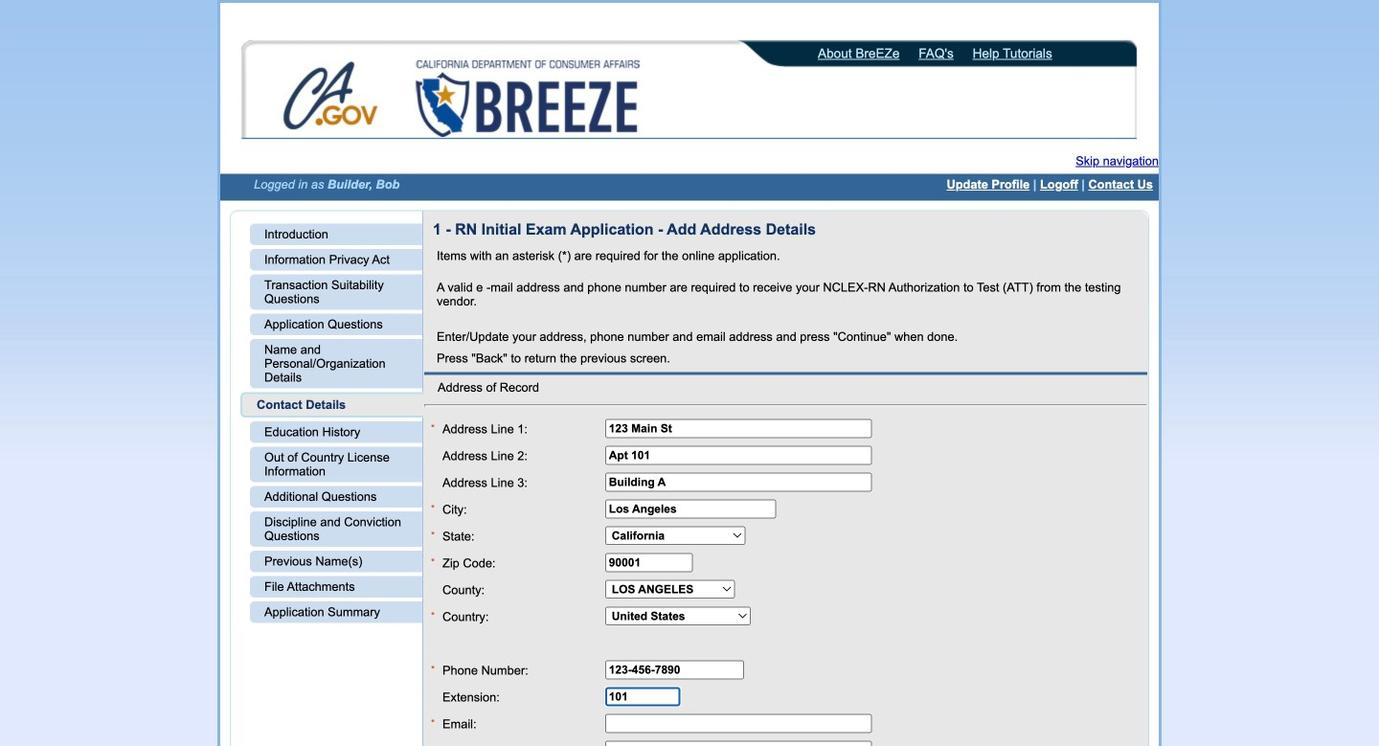 Task type: locate. For each thing, give the bounding box(es) containing it.
ca.gov image
[[283, 60, 380, 135]]

None text field
[[605, 472, 872, 492], [605, 660, 744, 679], [605, 687, 680, 706], [605, 714, 872, 733], [605, 472, 872, 492], [605, 660, 744, 679], [605, 687, 680, 706], [605, 714, 872, 733]]

None text field
[[605, 419, 872, 438], [605, 446, 872, 465], [605, 499, 776, 518], [605, 553, 693, 572], [605, 741, 872, 746], [605, 419, 872, 438], [605, 446, 872, 465], [605, 499, 776, 518], [605, 553, 693, 572], [605, 741, 872, 746]]

state of california breeze image
[[412, 60, 644, 137]]



Task type: vqa. For each thing, say whether or not it's contained in the screenshot.
CA.GOV image
yes



